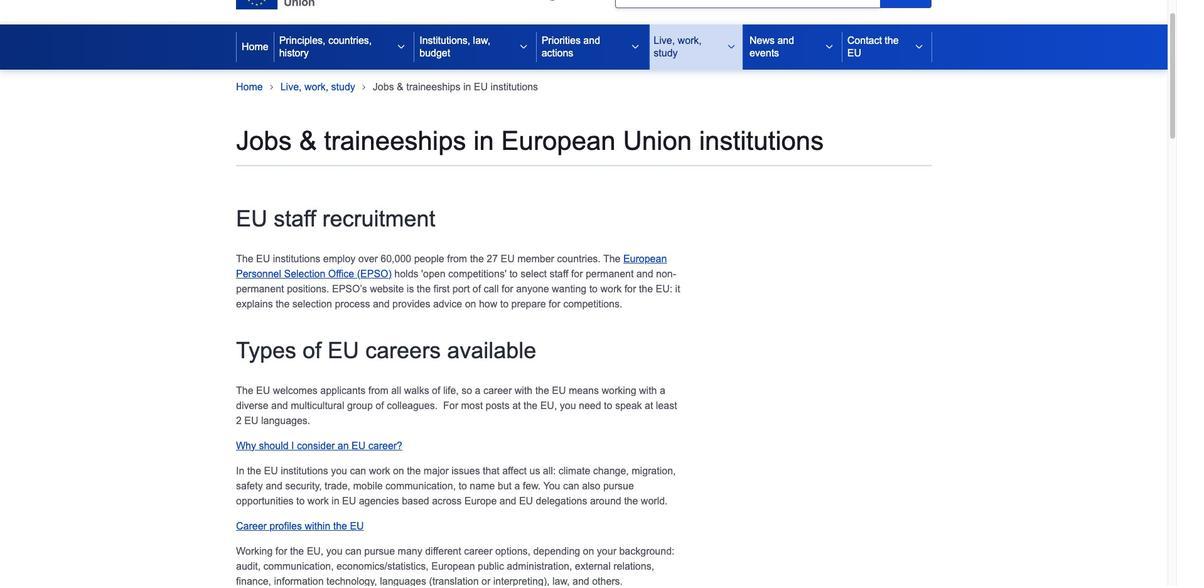 Task type: describe. For each thing, give the bounding box(es) containing it.
epso's
[[332, 284, 367, 294]]

colleagues.
[[387, 401, 438, 411]]

priorities and actions
[[542, 35, 601, 58]]

the up 'competitions''
[[470, 254, 484, 264]]

office
[[328, 269, 354, 279]]

least
[[656, 401, 678, 411]]

institutions inside in the eu institutions you can work on the major issues that affect us all: climate change, migration, safety and security, trade, mobile communication, to name but a few. you can also pursue opportunities to work in eu agencies based across europe and eu delegations around the world.
[[281, 466, 328, 477]]

and inside the eu welcomes applicants from all walks of life, so a career with the eu means working with a diverse and multicultural group of colleagues.  for most posts at the eu, you need to speak at least 2 eu languages.
[[271, 401, 288, 411]]

languages.
[[261, 416, 311, 426]]

personnel
[[236, 269, 281, 279]]

few.
[[523, 481, 541, 492]]

the inside contact the eu
[[885, 35, 899, 46]]

xs image for the
[[915, 42, 925, 52]]

the eu institutions employ over 60,000 people from the 27 eu member countries. the
[[236, 254, 624, 264]]

eu staff recruitment
[[236, 206, 436, 232]]

you for change,
[[331, 466, 347, 477]]

audit,
[[236, 561, 261, 572]]

applicants
[[321, 385, 366, 396]]

why
[[236, 441, 256, 451]]

0 vertical spatial permanent
[[586, 269, 634, 279]]

for down countries. at the top
[[572, 269, 583, 279]]

communication, inside in the eu institutions you can work on the major issues that affect us all: climate change, migration, safety and security, trade, mobile communication, to name but a few. you can also pursue opportunities to work in eu agencies based across europe and eu delegations around the world.
[[386, 481, 456, 492]]

countries.
[[557, 254, 601, 264]]

1 at from the left
[[513, 401, 521, 411]]

work inside holds 'open competitions' to select staff for permanent and non- permanent positions. epso's website is the first port of call for anyone wanting to work for the eu: it explains the selection process and provides advice on how to prepare for competitions.
[[601, 284, 622, 294]]

from inside the eu welcomes applicants from all walks of life, so a career with the eu means working with a diverse and multicultural group of colleagues.  for most posts at the eu, you need to speak at least 2 eu languages.
[[369, 385, 389, 396]]

call
[[484, 284, 499, 294]]

1 with from the left
[[515, 385, 533, 396]]

depending
[[534, 546, 581, 557]]

prepare
[[512, 299, 546, 310]]

jobs for jobs & traineeships in european union institutions
[[236, 126, 292, 156]]

a inside in the eu institutions you can work on the major issues that affect us all: climate change, migration, safety and security, trade, mobile communication, to name but a few. you can also pursue opportunities to work in eu agencies based across europe and eu delegations around the world.
[[515, 481, 520, 492]]

european inside working for the eu, you can pursue many different career options, depending on your background: audit, communication, economics/statistics, european public administration, external relations, finance, information technology, languages (translation or interpreting), law, and others.
[[432, 561, 475, 572]]

why should i consider an eu career? link
[[236, 441, 403, 451]]

available
[[447, 338, 537, 364]]

people
[[414, 254, 445, 264]]

career?
[[369, 441, 403, 451]]

agencies
[[359, 496, 399, 507]]

relations,
[[614, 561, 655, 572]]

to left the select
[[510, 269, 518, 279]]

non-
[[656, 269, 677, 279]]

others.
[[592, 576, 623, 587]]

eu, inside the eu welcomes applicants from all walks of life, so a career with the eu means working with a diverse and multicultural group of colleagues.  for most posts at the eu, you need to speak at least 2 eu languages.
[[541, 401, 557, 411]]

provides
[[393, 299, 431, 310]]

live, for top live, work, study link
[[654, 35, 675, 46]]

so
[[462, 385, 472, 396]]

traineeships for european
[[324, 126, 466, 156]]

the right is
[[417, 284, 431, 294]]

delegations
[[536, 496, 588, 507]]

60,000
[[381, 254, 412, 264]]

history
[[279, 48, 309, 58]]

your
[[597, 546, 617, 557]]

for inside working for the eu, you can pursue many different career options, depending on your background: audit, communication, economics/statistics, european public administration, external relations, finance, information technology, languages (translation or interpreting), law, and others.
[[276, 546, 287, 557]]

& for jobs & traineeships in european union institutions
[[299, 126, 317, 156]]

events
[[750, 48, 780, 58]]

on inside working for the eu, you can pursue many different career options, depending on your background: audit, communication, economics/statistics, european public administration, external relations, finance, information technology, languages (translation or interpreting), law, and others.
[[583, 546, 595, 557]]

and inside priorities and actions
[[584, 35, 601, 46]]

means
[[569, 385, 599, 396]]

and inside news and events
[[778, 35, 795, 46]]

1 vertical spatial home link
[[236, 80, 263, 95]]

i
[[291, 441, 294, 451]]

news and events
[[750, 35, 795, 58]]

all:
[[543, 466, 556, 477]]

in for european
[[474, 126, 494, 156]]

employ
[[323, 254, 356, 264]]

0 vertical spatial staff
[[274, 206, 316, 232]]

career inside the eu welcomes applicants from all walks of life, so a career with the eu means working with a diverse and multicultural group of colleagues.  for most posts at the eu, you need to speak at least 2 eu languages.
[[484, 385, 512, 396]]

law, inside working for the eu, you can pursue many different career options, depending on your background: audit, communication, economics/statistics, european public administration, external relations, finance, information technology, languages (translation or interpreting), law, and others.
[[553, 576, 570, 587]]

within
[[305, 521, 331, 532]]

types of eu careers available
[[236, 338, 537, 364]]

different
[[425, 546, 462, 557]]

contact
[[848, 35, 883, 46]]

on inside holds 'open competitions' to select staff for permanent and non- permanent positions. epso's website is the first port of call for anyone wanting to work for the eu: it explains the selection process and provides advice on how to prepare for competitions.
[[465, 299, 476, 310]]

2
[[236, 416, 242, 426]]

0 horizontal spatial live, work, study
[[281, 82, 355, 92]]

xs image for and
[[631, 42, 641, 52]]

member
[[518, 254, 555, 264]]

xs image for and
[[825, 42, 835, 52]]

positions.
[[287, 284, 330, 294]]

that
[[483, 466, 500, 477]]

opportunities
[[236, 496, 294, 507]]

and inside working for the eu, you can pursue many different career options, depending on your background: audit, communication, economics/statistics, european public administration, external relations, finance, information technology, languages (translation or interpreting), law, and others.
[[573, 576, 590, 587]]

communication, inside working for the eu, you can pursue many different career options, depending on your background: audit, communication, economics/statistics, european public administration, external relations, finance, information technology, languages (translation or interpreting), law, and others.
[[264, 561, 334, 572]]

external
[[575, 561, 611, 572]]

working
[[602, 385, 637, 396]]

advice
[[433, 299, 462, 310]]

0 horizontal spatial a
[[475, 385, 481, 396]]

the eu welcomes applicants from all walks of life, so a career with the eu means working with a diverse and multicultural group of colleagues.  for most posts at the eu, you need to speak at least 2 eu languages.
[[236, 385, 678, 426]]

1 vertical spatial work
[[369, 466, 390, 477]]

2xs image
[[268, 84, 276, 91]]

traineeships for eu
[[407, 82, 461, 92]]

european inside european personnel selection office (epso)
[[624, 254, 667, 264]]

xs image for law,
[[519, 42, 529, 52]]

actions
[[542, 48, 574, 58]]

to down 'issues'
[[459, 481, 467, 492]]

many
[[398, 546, 423, 557]]

countries,
[[329, 35, 372, 46]]

multicultural
[[291, 401, 345, 411]]

should
[[259, 441, 289, 451]]

principles, countries, history link
[[274, 24, 389, 70]]

administration,
[[507, 561, 573, 572]]

but
[[498, 481, 512, 492]]

why should i consider an eu career?
[[236, 441, 403, 451]]

first
[[434, 284, 450, 294]]

2 at from the left
[[645, 401, 654, 411]]

need
[[579, 401, 602, 411]]

the right countries. at the top
[[604, 254, 621, 264]]

pursue inside in the eu institutions you can work on the major issues that affect us all: climate change, migration, safety and security, trade, mobile communication, to name but a few. you can also pursue opportunities to work in eu agencies based across europe and eu delegations around the world.
[[604, 481, 634, 492]]

trade,
[[325, 481, 351, 492]]

all
[[391, 385, 402, 396]]

contact the eu
[[848, 35, 899, 58]]

0 horizontal spatial work
[[308, 496, 329, 507]]

languages
[[380, 576, 427, 587]]

the for the eu welcomes applicants from all walks of life, so a career with the eu means working with a diverse and multicultural group of colleagues.  for most posts at the eu, you need to speak at least 2 eu languages.
[[236, 385, 254, 396]]

priorities
[[542, 35, 581, 46]]

1 vertical spatial permanent
[[236, 284, 284, 294]]

speak
[[616, 401, 642, 411]]

you for communication,
[[326, 546, 343, 557]]

wanting
[[552, 284, 587, 294]]

s image
[[545, 0, 560, 2]]

holds 'open competitions' to select staff for permanent and non- permanent positions. epso's website is the first port of call for anyone wanting to work for the eu: it explains the selection process and provides advice on how to prepare for competitions.
[[236, 269, 681, 310]]

1 vertical spatial can
[[563, 481, 580, 492]]

careers
[[366, 338, 441, 364]]

and left non-
[[637, 269, 654, 279]]

career profiles within the eu link
[[236, 521, 364, 532]]

consider
[[297, 441, 335, 451]]

process
[[335, 299, 370, 310]]

group
[[347, 401, 373, 411]]

union
[[623, 126, 692, 156]]

climate
[[559, 466, 591, 477]]

eu:
[[656, 284, 673, 294]]

background:
[[620, 546, 675, 557]]

on inside in the eu institutions you can work on the major issues that affect us all: climate change, migration, safety and security, trade, mobile communication, to name but a few. you can also pursue opportunities to work in eu agencies based across europe and eu delegations around the world.
[[393, 466, 404, 477]]

the right the within
[[333, 521, 347, 532]]

european personnel selection office (epso) link
[[236, 254, 667, 279]]



Task type: vqa. For each thing, say whether or not it's contained in the screenshot.
mobile
yes



Task type: locate. For each thing, give the bounding box(es) containing it.
1 horizontal spatial study
[[654, 48, 678, 58]]

the right the contact
[[885, 35, 899, 46]]

jobs right 2xs icon
[[373, 82, 394, 92]]

1 horizontal spatial xs image
[[727, 42, 737, 52]]

1 horizontal spatial eu,
[[541, 401, 557, 411]]

institutions,
[[420, 35, 471, 46]]

or
[[482, 576, 491, 587]]

eu inside contact the eu
[[848, 48, 862, 58]]

2 vertical spatial on
[[583, 546, 595, 557]]

xs image left the contact
[[825, 42, 835, 52]]

1 vertical spatial career
[[464, 546, 493, 557]]

1 horizontal spatial at
[[645, 401, 654, 411]]

27
[[487, 254, 498, 264]]

staff up wanting
[[550, 269, 569, 279]]

profiles
[[270, 521, 302, 532]]

of right group
[[376, 401, 384, 411]]

0 horizontal spatial european
[[432, 561, 475, 572]]

the left means
[[536, 385, 550, 396]]

eu, down the within
[[307, 546, 324, 557]]

migration,
[[632, 466, 676, 477]]

in for eu
[[464, 82, 471, 92]]

0 vertical spatial law,
[[473, 35, 491, 46]]

1 vertical spatial you
[[331, 466, 347, 477]]

0 vertical spatial career
[[484, 385, 512, 396]]

can up the technology, at left
[[346, 546, 362, 557]]

work up competitions.
[[601, 284, 622, 294]]

2 horizontal spatial in
[[474, 126, 494, 156]]

law, right institutions, on the top left of the page
[[473, 35, 491, 46]]

live, inside live, work, study
[[654, 35, 675, 46]]

0 vertical spatial live, work, study link
[[649, 24, 719, 70]]

2 horizontal spatial on
[[583, 546, 595, 557]]

a right "but"
[[515, 481, 520, 492]]

0 horizontal spatial jobs
[[236, 126, 292, 156]]

study inside live, work, study
[[654, 48, 678, 58]]

the
[[236, 254, 254, 264], [604, 254, 621, 264], [236, 385, 254, 396]]

0 vertical spatial can
[[350, 466, 366, 477]]

0 vertical spatial live,
[[654, 35, 675, 46]]

1 horizontal spatial work
[[369, 466, 390, 477]]

principles,
[[279, 35, 326, 46]]

1 horizontal spatial work,
[[678, 35, 702, 46]]

(translation
[[429, 576, 479, 587]]

1 horizontal spatial &
[[397, 82, 404, 92]]

you inside in the eu institutions you can work on the major issues that affect us all: climate change, migration, safety and security, trade, mobile communication, to name but a few. you can also pursue opportunities to work in eu agencies based across europe and eu delegations around the world.
[[331, 466, 347, 477]]

you down the within
[[326, 546, 343, 557]]

xs image left budget
[[397, 42, 407, 52]]

and up 'opportunities'
[[266, 481, 283, 492]]

pursue inside working for the eu, you can pursue many different career options, depending on your background: audit, communication, economics/statistics, european public administration, external relations, finance, information technology, languages (translation or interpreting), law, and others.
[[364, 546, 395, 557]]

0 horizontal spatial eu,
[[307, 546, 324, 557]]

0 horizontal spatial on
[[393, 466, 404, 477]]

select
[[521, 269, 547, 279]]

permanent
[[586, 269, 634, 279], [236, 284, 284, 294]]

the
[[885, 35, 899, 46], [470, 254, 484, 264], [417, 284, 431, 294], [639, 284, 653, 294], [276, 299, 290, 310], [536, 385, 550, 396], [524, 401, 538, 411], [247, 466, 261, 477], [407, 466, 421, 477], [625, 496, 638, 507], [333, 521, 347, 532], [290, 546, 304, 557]]

the left world.
[[625, 496, 638, 507]]

institutions
[[491, 82, 538, 92], [700, 126, 824, 156], [273, 254, 321, 264], [281, 466, 328, 477]]

0 horizontal spatial at
[[513, 401, 521, 411]]

the left eu:
[[639, 284, 653, 294]]

you inside the eu welcomes applicants from all walks of life, so a career with the eu means working with a diverse and multicultural group of colleagues.  for most posts at the eu, you need to speak at least 2 eu languages.
[[560, 401, 576, 411]]

the left major
[[407, 466, 421, 477]]

diverse
[[236, 401, 269, 411]]

work down security,
[[308, 496, 329, 507]]

&
[[397, 82, 404, 92], [299, 126, 317, 156]]

xs image right priorities and actions link on the top
[[631, 42, 641, 52]]

can up mobile
[[350, 466, 366, 477]]

None search field
[[616, 0, 881, 8]]

in down jobs & traineeships in eu institutions
[[474, 126, 494, 156]]

is
[[407, 284, 414, 294]]

eu, inside working for the eu, you can pursue many different career options, depending on your background: audit, communication, economics/statistics, european public administration, external relations, finance, information technology, languages (translation or interpreting), law, and others.
[[307, 546, 324, 557]]

0 horizontal spatial law,
[[473, 35, 491, 46]]

in down trade,
[[332, 496, 340, 507]]

posts
[[486, 401, 510, 411]]

can inside working for the eu, you can pursue many different career options, depending on your background: audit, communication, economics/statistics, european public administration, external relations, finance, information technology, languages (translation or interpreting), law, and others.
[[346, 546, 362, 557]]

selection
[[284, 269, 326, 279]]

staff
[[274, 206, 316, 232], [550, 269, 569, 279]]

recruitment
[[323, 206, 436, 232]]

2 vertical spatial can
[[346, 546, 362, 557]]

news
[[750, 35, 775, 46]]

home link
[[237, 24, 274, 70], [236, 80, 263, 95]]

1 vertical spatial traineeships
[[324, 126, 466, 156]]

career up public
[[464, 546, 493, 557]]

jobs & traineeships in european union institutions
[[236, 126, 824, 156]]

of left call
[[473, 284, 481, 294]]

0 horizontal spatial staff
[[274, 206, 316, 232]]

0 vertical spatial work
[[601, 284, 622, 294]]

1 vertical spatial staff
[[550, 269, 569, 279]]

a
[[475, 385, 481, 396], [660, 385, 666, 396], [515, 481, 520, 492]]

you inside working for the eu, you can pursue many different career options, depending on your background: audit, communication, economics/statistics, european public administration, external relations, finance, information technology, languages (translation or interpreting), law, and others.
[[326, 546, 343, 557]]

live, work, study link
[[649, 24, 719, 70], [281, 80, 355, 95]]

2 vertical spatial european
[[432, 561, 475, 572]]

for
[[572, 269, 583, 279], [502, 284, 514, 294], [625, 284, 637, 294], [549, 299, 561, 310], [276, 546, 287, 557]]

0 horizontal spatial live,
[[281, 82, 302, 92]]

the inside the eu welcomes applicants from all walks of life, so a career with the eu means working with a diverse and multicultural group of colleagues.  for most posts at the eu, you need to speak at least 2 eu languages.
[[236, 385, 254, 396]]

0 vertical spatial home
[[242, 41, 269, 52]]

eu
[[848, 48, 862, 58], [474, 82, 488, 92], [236, 206, 268, 232], [256, 254, 270, 264], [501, 254, 515, 264], [328, 338, 359, 364], [256, 385, 270, 396], [552, 385, 566, 396], [245, 416, 259, 426], [352, 441, 366, 451], [264, 466, 278, 477], [342, 496, 356, 507], [519, 496, 533, 507], [350, 521, 364, 532]]

0 vertical spatial eu,
[[541, 401, 557, 411]]

1 horizontal spatial live,
[[654, 35, 675, 46]]

over
[[359, 254, 378, 264]]

change,
[[594, 466, 629, 477]]

around
[[590, 496, 622, 507]]

work,
[[678, 35, 702, 46], [305, 82, 329, 92]]

the up personnel
[[236, 254, 254, 264]]

jobs
[[373, 82, 394, 92], [236, 126, 292, 156]]

jobs for jobs & traineeships in eu institutions
[[373, 82, 394, 92]]

of left life,
[[432, 385, 441, 396]]

xs image left actions
[[519, 42, 529, 52]]

0 horizontal spatial &
[[299, 126, 317, 156]]

european
[[502, 126, 616, 156], [624, 254, 667, 264], [432, 561, 475, 572]]

0 vertical spatial live, work, study
[[654, 35, 702, 58]]

us
[[530, 466, 540, 477]]

0 horizontal spatial pursue
[[364, 546, 395, 557]]

with down available
[[515, 385, 533, 396]]

0 horizontal spatial permanent
[[236, 284, 284, 294]]

1 horizontal spatial in
[[464, 82, 471, 92]]

with
[[515, 385, 533, 396], [640, 385, 657, 396]]

selection
[[293, 299, 332, 310]]

european personnel selection office (epso)
[[236, 254, 667, 279]]

1 vertical spatial study
[[331, 82, 355, 92]]

welcomes
[[273, 385, 318, 396]]

0 vertical spatial european
[[502, 126, 616, 156]]

1 vertical spatial on
[[393, 466, 404, 477]]

2 vertical spatial work
[[308, 496, 329, 507]]

to
[[510, 269, 518, 279], [590, 284, 598, 294], [500, 299, 509, 310], [604, 401, 613, 411], [459, 481, 467, 492], [297, 496, 305, 507]]

working for the eu, you can pursue many different career options, depending on your background: audit, communication, economics/statistics, european public administration, external relations, finance, information technology, languages (translation or interpreting), law, and others.
[[236, 546, 675, 587]]

a up least
[[660, 385, 666, 396]]

an
[[338, 441, 349, 451]]

in down institutions, law, budget link
[[464, 82, 471, 92]]

0 vertical spatial you
[[560, 401, 576, 411]]

for right call
[[502, 284, 514, 294]]

2 xs image from the left
[[519, 42, 529, 52]]

home left history
[[242, 41, 269, 52]]

home left 2xs image
[[236, 82, 263, 92]]

permanent down countries. at the top
[[586, 269, 634, 279]]

in
[[236, 466, 245, 477]]

you down means
[[560, 401, 576, 411]]

for down wanting
[[549, 299, 561, 310]]

& for jobs & traineeships in eu institutions
[[397, 82, 404, 92]]

1 xs image from the left
[[631, 42, 641, 52]]

of inside holds 'open competitions' to select staff for permanent and non- permanent positions. epso's website is the first port of call for anyone wanting to work for the eu: it explains the selection process and provides advice on how to prepare for competitions.
[[473, 284, 481, 294]]

in inside in the eu institutions you can work on the major issues that affect us all: climate change, migration, safety and security, trade, mobile communication, to name but a few. you can also pursue opportunities to work in eu agencies based across europe and eu delegations around the world.
[[332, 496, 340, 507]]

pursue down 'change,'
[[604, 481, 634, 492]]

at
[[513, 401, 521, 411], [645, 401, 654, 411]]

and down external
[[573, 576, 590, 587]]

law, inside institutions, law, budget
[[473, 35, 491, 46]]

1 vertical spatial eu,
[[307, 546, 324, 557]]

career up posts
[[484, 385, 512, 396]]

1 horizontal spatial european
[[502, 126, 616, 156]]

for left eu:
[[625, 284, 637, 294]]

traineeships
[[407, 82, 461, 92], [324, 126, 466, 156]]

1 vertical spatial from
[[369, 385, 389, 396]]

you up trade,
[[331, 466, 347, 477]]

1 horizontal spatial permanent
[[586, 269, 634, 279]]

walks
[[404, 385, 429, 396]]

1 horizontal spatial jobs
[[373, 82, 394, 92]]

how
[[479, 299, 498, 310]]

0 vertical spatial from
[[447, 254, 467, 264]]

to inside the eu welcomes applicants from all walks of life, so a career with the eu means working with a diverse and multicultural group of colleagues.  for most posts at the eu, you need to speak at least 2 eu languages.
[[604, 401, 613, 411]]

work, inside live, work, study
[[678, 35, 702, 46]]

0 horizontal spatial study
[[331, 82, 355, 92]]

xs image left the news
[[727, 42, 737, 52]]

xs image right contact the eu "link"
[[915, 42, 925, 52]]

0 horizontal spatial communication,
[[264, 561, 334, 572]]

1 xs image from the left
[[397, 42, 407, 52]]

you
[[544, 481, 561, 492]]

budget
[[420, 48, 451, 58]]

work
[[601, 284, 622, 294], [369, 466, 390, 477], [308, 496, 329, 507]]

options,
[[496, 546, 531, 557]]

the right posts
[[524, 401, 538, 411]]

with up least
[[640, 385, 657, 396]]

2 with from the left
[[640, 385, 657, 396]]

traineeships down 2xs icon
[[324, 126, 466, 156]]

eu,
[[541, 401, 557, 411], [307, 546, 324, 557]]

anyone
[[516, 284, 549, 294]]

2 vertical spatial in
[[332, 496, 340, 507]]

eu, left need
[[541, 401, 557, 411]]

home link left 2xs image
[[236, 80, 263, 95]]

explains
[[236, 299, 273, 310]]

at left least
[[645, 401, 654, 411]]

the right in on the left of page
[[247, 466, 261, 477]]

on down the career?
[[393, 466, 404, 477]]

affect
[[503, 466, 527, 477]]

1 vertical spatial live, work, study
[[281, 82, 355, 92]]

1 vertical spatial work,
[[305, 82, 329, 92]]

1 vertical spatial law,
[[553, 576, 570, 587]]

0 vertical spatial on
[[465, 299, 476, 310]]

and up languages.
[[271, 401, 288, 411]]

1 horizontal spatial on
[[465, 299, 476, 310]]

3 xs image from the left
[[825, 42, 835, 52]]

1 horizontal spatial with
[[640, 385, 657, 396]]

0 vertical spatial traineeships
[[407, 82, 461, 92]]

1 vertical spatial jobs
[[236, 126, 292, 156]]

1 vertical spatial european
[[624, 254, 667, 264]]

traineeships down budget
[[407, 82, 461, 92]]

0 vertical spatial home link
[[237, 24, 274, 70]]

0 horizontal spatial with
[[515, 385, 533, 396]]

0 horizontal spatial from
[[369, 385, 389, 396]]

can for external
[[346, 546, 362, 557]]

public
[[478, 561, 504, 572]]

0 horizontal spatial in
[[332, 496, 340, 507]]

4 xs image from the left
[[915, 42, 925, 52]]

None search field
[[616, 0, 932, 8]]

to right how
[[500, 299, 509, 310]]

0 vertical spatial jobs
[[373, 82, 394, 92]]

and down website
[[373, 299, 390, 310]]

and down "but"
[[500, 496, 517, 507]]

types
[[236, 338, 297, 364]]

on up external
[[583, 546, 595, 557]]

2 vertical spatial you
[[326, 546, 343, 557]]

principles, countries, history
[[279, 35, 372, 58]]

for down profiles at bottom
[[276, 546, 287, 557]]

the up diverse
[[236, 385, 254, 396]]

0 vertical spatial communication,
[[386, 481, 456, 492]]

technology,
[[327, 576, 377, 587]]

permanent down personnel
[[236, 284, 284, 294]]

law, down administration,
[[553, 576, 570, 587]]

1 horizontal spatial from
[[447, 254, 467, 264]]

xs image for work,
[[727, 42, 737, 52]]

2 horizontal spatial european
[[624, 254, 667, 264]]

and right the news
[[778, 35, 795, 46]]

from left all
[[369, 385, 389, 396]]

1 horizontal spatial live, work, study link
[[649, 24, 719, 70]]

'open
[[421, 269, 446, 279]]

the inside working for the eu, you can pursue many different career options, depending on your background: audit, communication, economics/statistics, european public administration, external relations, finance, information technology, languages (translation or interpreting), law, and others.
[[290, 546, 304, 557]]

1 horizontal spatial a
[[515, 481, 520, 492]]

1 vertical spatial live,
[[281, 82, 302, 92]]

staff inside holds 'open competitions' to select staff for permanent and non- permanent positions. epso's website is the first port of call for anyone wanting to work for the eu: it explains the selection process and provides advice on how to prepare for competitions.
[[550, 269, 569, 279]]

1 horizontal spatial live, work, study
[[654, 35, 702, 58]]

information
[[274, 576, 324, 587]]

the down career profiles within the eu link
[[290, 546, 304, 557]]

safety
[[236, 481, 263, 492]]

0 horizontal spatial live, work, study link
[[281, 80, 355, 95]]

can down the climate
[[563, 481, 580, 492]]

1 vertical spatial live, work, study link
[[281, 80, 355, 95]]

communication, up based
[[386, 481, 456, 492]]

2 horizontal spatial a
[[660, 385, 666, 396]]

a right so
[[475, 385, 481, 396]]

0 vertical spatial pursue
[[604, 481, 634, 492]]

competitions'
[[449, 269, 507, 279]]

2xs image
[[360, 84, 368, 91]]

0 vertical spatial work,
[[678, 35, 702, 46]]

home link left history
[[237, 24, 274, 70]]

1 vertical spatial in
[[474, 126, 494, 156]]

career inside working for the eu, you can pursue many different career options, depending on your background: audit, communication, economics/statistics, european public administration, external relations, finance, information technology, languages (translation or interpreting), law, and others.
[[464, 546, 493, 557]]

and
[[584, 35, 601, 46], [778, 35, 795, 46], [637, 269, 654, 279], [373, 299, 390, 310], [271, 401, 288, 411], [266, 481, 283, 492], [500, 496, 517, 507], [573, 576, 590, 587]]

to down security,
[[297, 496, 305, 507]]

on left how
[[465, 299, 476, 310]]

holds
[[395, 269, 419, 279]]

live, for bottommost live, work, study link
[[281, 82, 302, 92]]

home
[[242, 41, 269, 52], [236, 82, 263, 92]]

interpreting),
[[494, 576, 550, 587]]

2 horizontal spatial work
[[601, 284, 622, 294]]

the right "explains"
[[276, 299, 290, 310]]

at right posts
[[513, 401, 521, 411]]

mobile
[[353, 481, 383, 492]]

xs image
[[397, 42, 407, 52], [519, 42, 529, 52], [825, 42, 835, 52], [915, 42, 925, 52]]

0 horizontal spatial work,
[[305, 82, 329, 92]]

1 horizontal spatial law,
[[553, 576, 570, 587]]

1 vertical spatial &
[[299, 126, 317, 156]]

world.
[[641, 496, 668, 507]]

1 horizontal spatial staff
[[550, 269, 569, 279]]

to up competitions.
[[590, 284, 598, 294]]

0 vertical spatial &
[[397, 82, 404, 92]]

name
[[470, 481, 495, 492]]

based
[[402, 496, 430, 507]]

can for trade,
[[350, 466, 366, 477]]

staff up selection
[[274, 206, 316, 232]]

and right priorities
[[584, 35, 601, 46]]

the for the eu institutions employ over 60,000 people from the 27 eu member countries. the
[[236, 254, 254, 264]]

xs image
[[631, 42, 641, 52], [727, 42, 737, 52]]

1 horizontal spatial communication,
[[386, 481, 456, 492]]

life,
[[443, 385, 459, 396]]

pursue up 'economics/statistics,'
[[364, 546, 395, 557]]

from up 'competitions''
[[447, 254, 467, 264]]

to right need
[[604, 401, 613, 411]]

xs image for countries,
[[397, 42, 407, 52]]

1 vertical spatial home
[[236, 82, 263, 92]]

0 horizontal spatial xs image
[[631, 42, 641, 52]]

security,
[[285, 481, 322, 492]]

1 vertical spatial pursue
[[364, 546, 395, 557]]

2 xs image from the left
[[727, 42, 737, 52]]

in the eu institutions you can work on the major issues that affect us all: climate change, migration, safety and security, trade, mobile communication, to name but a few. you can also pursue opportunities to work in eu agencies based across europe and eu delegations around the world.
[[236, 466, 676, 507]]

work up mobile
[[369, 466, 390, 477]]

of up the welcomes
[[303, 338, 322, 364]]

website
[[370, 284, 404, 294]]

jobs down 2xs image
[[236, 126, 292, 156]]

european union flag image
[[236, 0, 335, 9]]

1 horizontal spatial pursue
[[604, 481, 634, 492]]

communication, up information
[[264, 561, 334, 572]]



